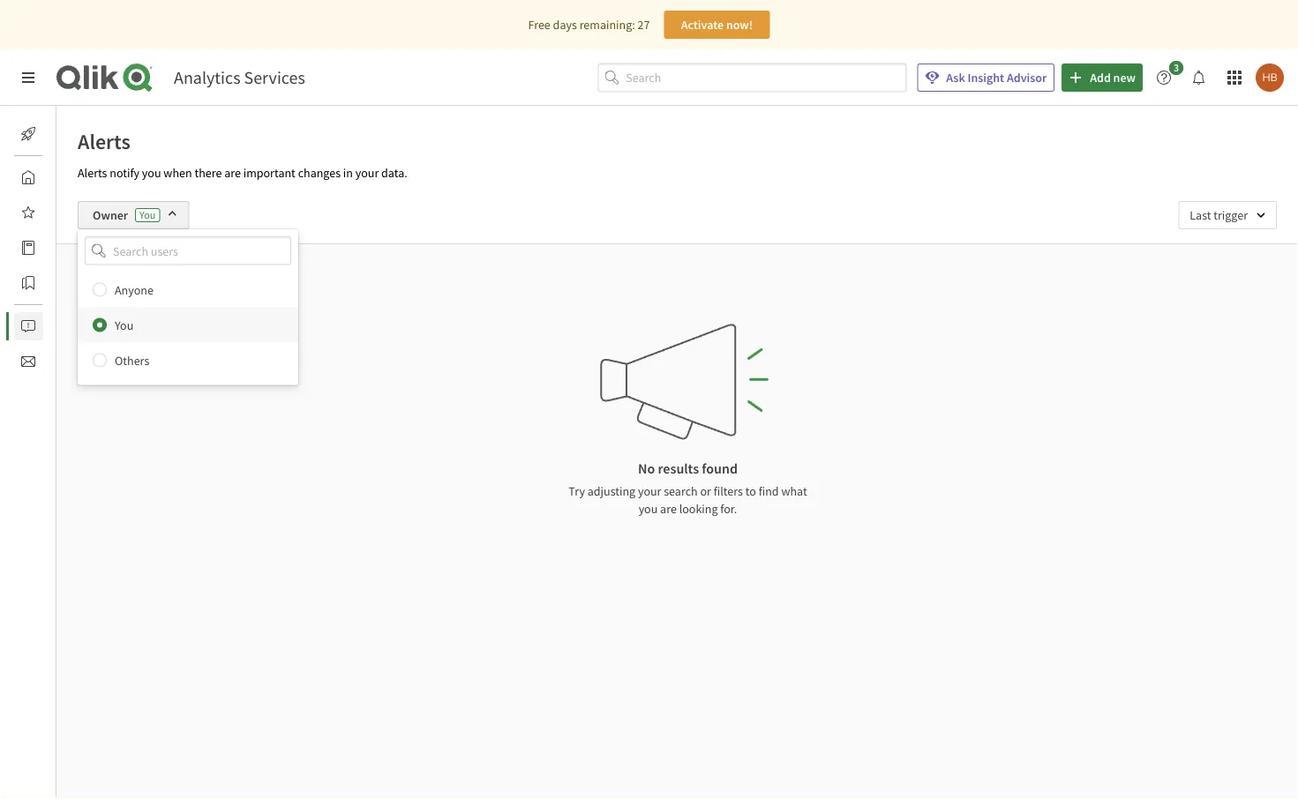 Task type: describe. For each thing, give the bounding box(es) containing it.
results
[[658, 460, 699, 478]]

are inside "no results found try adjusting your search or filters to find what you are looking for."
[[660, 501, 677, 517]]

new
[[1114, 70, 1136, 86]]

add new button
[[1062, 64, 1143, 92]]

Search text field
[[626, 63, 907, 92]]

3
[[1174, 61, 1179, 75]]

owner option group
[[78, 272, 298, 378]]

navigation pane element
[[0, 113, 96, 383]]

no results found try adjusting your search or filters to find what you are looking for.
[[569, 460, 807, 517]]

ask insight advisor button
[[917, 64, 1055, 92]]

alerts link
[[14, 312, 86, 341]]

filters region
[[56, 187, 1298, 385]]

in
[[343, 165, 353, 181]]

last
[[1190, 207, 1211, 223]]

catalog link
[[14, 234, 96, 262]]

what
[[782, 484, 807, 500]]

by
[[129, 273, 142, 289]]

alerts notify you when there are important changes in your data.
[[78, 165, 408, 181]]

advisor
[[1007, 70, 1047, 86]]

or
[[700, 484, 711, 500]]

3 button
[[1150, 61, 1189, 92]]

notify
[[110, 165, 140, 181]]

alerts image
[[21, 320, 35, 334]]

owned
[[89, 273, 127, 289]]

you inside owner option group
[[115, 317, 134, 333]]

you for notify
[[142, 165, 161, 181]]

there
[[195, 165, 222, 181]]

0 horizontal spatial are
[[224, 165, 241, 181]]

activate now!
[[681, 17, 753, 33]]

your inside "no results found try adjusting your search or filters to find what you are looking for."
[[638, 484, 662, 500]]

add new
[[1090, 70, 1136, 86]]

trigger
[[1214, 207, 1248, 223]]

find
[[759, 484, 779, 500]]

search
[[664, 484, 698, 500]]

anyone
[[115, 282, 154, 298]]

0 vertical spatial alerts
[[78, 128, 130, 154]]

subscriptions image
[[21, 355, 35, 369]]

when
[[164, 165, 192, 181]]

ask
[[946, 70, 965, 86]]

looking
[[679, 501, 718, 517]]

filters
[[714, 484, 743, 500]]

activate
[[681, 17, 724, 33]]

owner
[[93, 207, 128, 223]]



Task type: locate. For each thing, give the bounding box(es) containing it.
you up others
[[115, 317, 134, 333]]

27
[[638, 17, 650, 33]]

analytics services element
[[174, 67, 305, 89]]

Last trigger field
[[1179, 201, 1277, 229]]

alerts right alerts icon
[[56, 319, 86, 335]]

None field
[[78, 237, 298, 265]]

1 horizontal spatial you
[[140, 208, 156, 222]]

activate now! link
[[664, 11, 770, 39]]

you right owner
[[140, 208, 156, 222]]

changes
[[298, 165, 341, 181]]

1 vertical spatial you
[[145, 273, 165, 289]]

services
[[244, 67, 305, 89]]

1 horizontal spatial are
[[660, 501, 677, 517]]

days
[[553, 17, 577, 33]]

open sidebar menu image
[[21, 71, 35, 85]]

your
[[355, 165, 379, 181], [638, 484, 662, 500]]

searchbar element
[[598, 63, 907, 92]]

remaining:
[[580, 17, 635, 33]]

2 vertical spatial alerts
[[56, 319, 86, 335]]

now!
[[726, 17, 753, 33]]

are
[[224, 165, 241, 181], [660, 501, 677, 517]]

none field inside filters region
[[78, 237, 298, 265]]

owned by you
[[89, 273, 165, 289]]

2 vertical spatial you
[[639, 501, 658, 517]]

home link
[[14, 163, 88, 192]]

for.
[[720, 501, 737, 517]]

important
[[243, 165, 296, 181]]

free days remaining: 27
[[528, 17, 650, 33]]

try
[[569, 484, 585, 500]]

you
[[140, 208, 156, 222], [115, 317, 134, 333]]

add
[[1090, 70, 1111, 86]]

1 vertical spatial alerts
[[78, 165, 107, 181]]

you right by
[[145, 273, 165, 289]]

are down search
[[660, 501, 677, 517]]

1 vertical spatial your
[[638, 484, 662, 500]]

you for by
[[145, 273, 165, 289]]

0 vertical spatial are
[[224, 165, 241, 181]]

1 horizontal spatial your
[[638, 484, 662, 500]]

1 vertical spatial you
[[115, 317, 134, 333]]

collections image
[[21, 276, 35, 290]]

0 vertical spatial your
[[355, 165, 379, 181]]

to
[[746, 484, 756, 500]]

last trigger
[[1190, 207, 1248, 223]]

no
[[638, 460, 655, 478]]

alerts inside navigation pane element
[[56, 319, 86, 335]]

owned by you button
[[78, 266, 186, 296]]

alerts up notify
[[78, 128, 130, 154]]

catalog
[[56, 240, 96, 256]]

adjusting
[[588, 484, 636, 500]]

0 vertical spatial you
[[140, 208, 156, 222]]

found
[[702, 460, 738, 478]]

1 vertical spatial are
[[660, 501, 677, 517]]

home
[[56, 169, 88, 185]]

others
[[115, 353, 149, 369]]

favorites image
[[21, 206, 35, 220]]

analytics services
[[174, 67, 305, 89]]

analytics
[[174, 67, 241, 89]]

free
[[528, 17, 551, 33]]

you down no
[[639, 501, 658, 517]]

Search users text field
[[109, 237, 270, 265]]

ask insight advisor
[[946, 70, 1047, 86]]

you
[[142, 165, 161, 181], [145, 273, 165, 289], [639, 501, 658, 517]]

you inside button
[[145, 273, 165, 289]]

0 horizontal spatial your
[[355, 165, 379, 181]]

insight
[[968, 70, 1005, 86]]

your right in
[[355, 165, 379, 181]]

alerts left notify
[[78, 165, 107, 181]]

0 horizontal spatial you
[[115, 317, 134, 333]]

you inside "no results found try adjusting your search or filters to find what you are looking for."
[[639, 501, 658, 517]]

alerts
[[78, 128, 130, 154], [78, 165, 107, 181], [56, 319, 86, 335]]

howard brown image
[[1256, 64, 1284, 92]]

your down no
[[638, 484, 662, 500]]

data.
[[381, 165, 408, 181]]

are right there on the left top
[[224, 165, 241, 181]]

0 vertical spatial you
[[142, 165, 161, 181]]

you left when
[[142, 165, 161, 181]]



Task type: vqa. For each thing, say whether or not it's contained in the screenshot.
the Description
no



